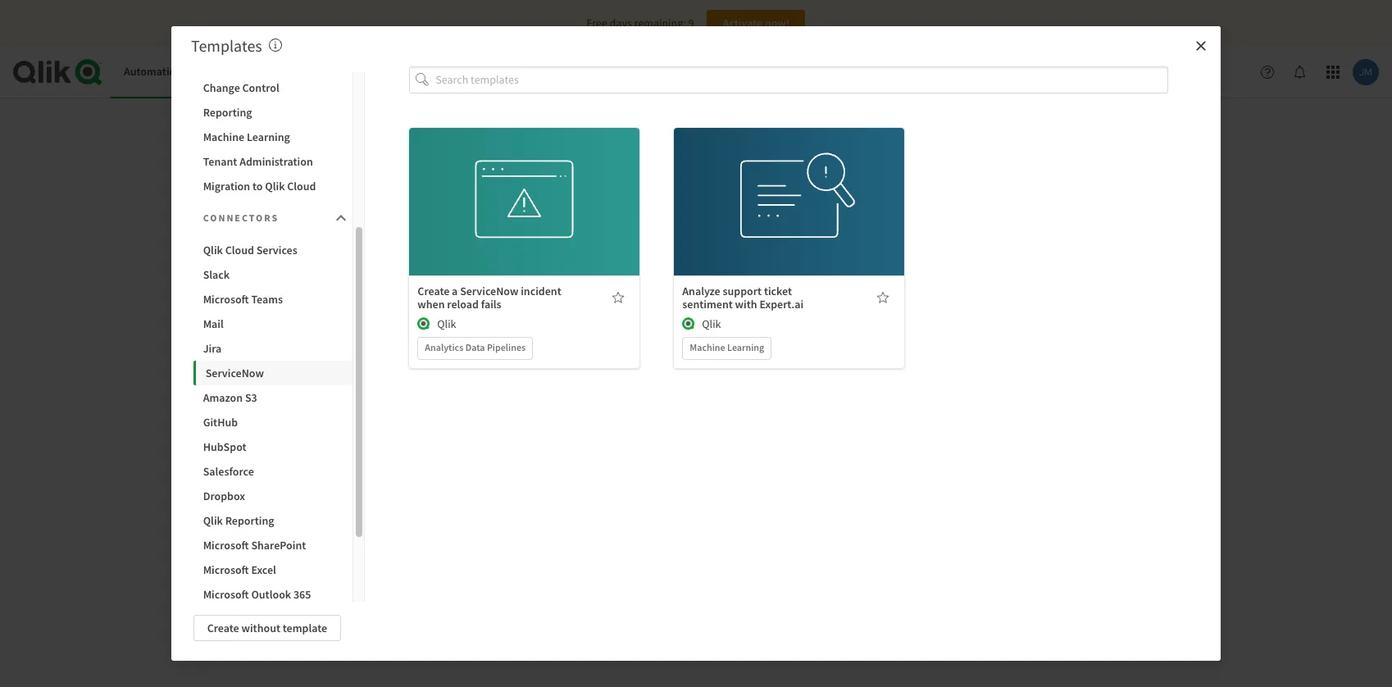 Task type: locate. For each thing, give the bounding box(es) containing it.
create inside create a servicenow incident when reload fails
[[418, 283, 450, 298]]

s3
[[245, 390, 257, 405]]

with
[[735, 297, 758, 311]]

expert.ai
[[760, 297, 804, 311]]

0 vertical spatial machine learning
[[203, 130, 290, 144]]

qlik image for analyze support ticket sentiment with expert.ai
[[683, 317, 696, 330]]

machine learning button
[[193, 125, 353, 149]]

create without template button
[[193, 615, 341, 641]]

qlik reporting button
[[193, 509, 353, 533]]

details for ticket
[[773, 212, 807, 227]]

cloud down connectors
[[225, 243, 254, 258]]

0 horizontal spatial use
[[492, 176, 510, 191]]

reporting inside qlik reporting button
[[225, 513, 274, 528]]

1 horizontal spatial use
[[757, 176, 775, 191]]

microsoft inside button
[[203, 563, 249, 577]]

machine inside button
[[203, 130, 245, 144]]

analytics data pipelines
[[425, 341, 526, 353]]

0 horizontal spatial use template
[[492, 176, 557, 191]]

1 horizontal spatial create
[[418, 283, 450, 298]]

microsoft down qlik reporting
[[203, 538, 249, 553]]

0 horizontal spatial create
[[207, 621, 239, 636]]

0 horizontal spatial qlik image
[[418, 317, 431, 330]]

administration
[[240, 154, 313, 169]]

details up ticket
[[773, 212, 807, 227]]

microsoft for microsoft teams
[[203, 292, 249, 307]]

1 vertical spatial reporting
[[225, 513, 274, 528]]

cloud down administration
[[287, 179, 316, 194]]

support
[[723, 283, 762, 298]]

use template button
[[473, 170, 576, 197], [738, 170, 841, 197]]

template inside button
[[283, 621, 327, 636]]

reporting up the microsoft sharepoint
[[225, 513, 274, 528]]

free days remaining: 9
[[587, 16, 694, 30]]

1 vertical spatial servicenow
[[206, 366, 264, 381]]

microsoft sharepoint
[[203, 538, 306, 553]]

1 horizontal spatial use template
[[757, 176, 822, 191]]

reporting down change
[[203, 105, 252, 120]]

2 details button from the left
[[738, 206, 841, 233]]

microsoft sharepoint button
[[193, 533, 353, 558]]

1 vertical spatial learning
[[728, 341, 765, 353]]

0 horizontal spatial details
[[508, 212, 542, 227]]

connectors button
[[193, 202, 353, 235]]

teams
[[251, 292, 283, 307]]

learning
[[247, 130, 290, 144], [728, 341, 765, 353]]

fails
[[481, 297, 502, 311]]

3 microsoft from the top
[[203, 563, 249, 577]]

servicenow up amazon s3
[[206, 366, 264, 381]]

qlik cloud services button
[[193, 238, 353, 262]]

activate now!
[[723, 16, 790, 30]]

1 horizontal spatial template
[[513, 176, 557, 191]]

microsoft excel button
[[193, 558, 353, 582]]

incident
[[521, 283, 562, 298]]

now!
[[765, 16, 790, 30]]

machine learning
[[203, 130, 290, 144], [690, 341, 765, 353]]

details button up incident
[[473, 206, 576, 233]]

0 horizontal spatial machine
[[203, 130, 245, 144]]

1 horizontal spatial machine learning
[[690, 341, 765, 353]]

qlik down sentiment at the top of the page
[[702, 316, 721, 331]]

hubspot
[[203, 440, 247, 454]]

pipelines
[[487, 341, 526, 353]]

0 vertical spatial servicenow
[[460, 283, 519, 298]]

learning down reporting button
[[247, 130, 290, 144]]

servicenow inside button
[[206, 366, 264, 381]]

1 horizontal spatial machine
[[690, 341, 726, 353]]

details
[[508, 212, 542, 227], [773, 212, 807, 227]]

1 horizontal spatial use template button
[[738, 170, 841, 197]]

0 vertical spatial machine
[[203, 130, 245, 144]]

create for create without template
[[207, 621, 239, 636]]

1 qlik image from the left
[[418, 317, 431, 330]]

2 microsoft from the top
[[203, 538, 249, 553]]

amazon
[[203, 390, 243, 405]]

free
[[587, 16, 608, 30]]

hubspot button
[[193, 435, 353, 459]]

salesforce
[[203, 464, 254, 479]]

machine learning down with in the top of the page
[[690, 341, 765, 353]]

reporting
[[203, 105, 252, 120], [225, 513, 274, 528]]

tab list
[[111, 46, 401, 98]]

template
[[513, 176, 557, 191], [778, 176, 822, 191], [283, 621, 327, 636]]

details button up ticket
[[738, 206, 841, 233]]

machine learning up the tenant administration
[[203, 130, 290, 144]]

cloud
[[287, 179, 316, 194], [225, 243, 254, 258]]

data
[[466, 341, 485, 353]]

4 microsoft from the top
[[203, 587, 249, 602]]

activate
[[723, 16, 763, 30]]

qlik image down sentiment at the top of the page
[[683, 317, 696, 330]]

template for ticket
[[778, 176, 822, 191]]

ticket
[[764, 283, 792, 298]]

microsoft excel
[[203, 563, 276, 577]]

0 vertical spatial reporting
[[203, 105, 252, 120]]

0 horizontal spatial learning
[[247, 130, 290, 144]]

1 use template from the left
[[492, 176, 557, 191]]

qlik down dropbox
[[203, 513, 223, 528]]

sharepoint
[[251, 538, 306, 553]]

1 horizontal spatial servicenow
[[460, 283, 519, 298]]

dropbox
[[203, 489, 245, 504]]

qlik up slack
[[203, 243, 223, 258]]

0 horizontal spatial details button
[[473, 206, 576, 233]]

jira
[[203, 341, 222, 356]]

2 use template button from the left
[[738, 170, 841, 197]]

1 horizontal spatial qlik image
[[683, 317, 696, 330]]

servicenow
[[460, 283, 519, 298], [206, 366, 264, 381]]

mail
[[203, 317, 224, 331]]

1 horizontal spatial learning
[[728, 341, 765, 353]]

tenant administration button
[[193, 149, 353, 174]]

amazon s3 button
[[193, 385, 353, 410]]

reporting inside reporting button
[[203, 105, 252, 120]]

0 vertical spatial create
[[418, 283, 450, 298]]

create inside button
[[207, 621, 239, 636]]

details button
[[473, 206, 576, 233], [738, 206, 841, 233]]

qlik image
[[418, 317, 431, 330], [683, 317, 696, 330]]

0 horizontal spatial cloud
[[225, 243, 254, 258]]

1 use from the left
[[492, 176, 510, 191]]

machine
[[203, 130, 245, 144], [690, 341, 726, 353]]

microsoft left the excel
[[203, 563, 249, 577]]

without
[[242, 621, 280, 636]]

0 vertical spatial cloud
[[287, 179, 316, 194]]

2 details from the left
[[773, 212, 807, 227]]

tenant
[[203, 154, 237, 169]]

analyze
[[683, 283, 721, 298]]

remaining:
[[634, 16, 686, 30]]

days
[[610, 16, 632, 30]]

0 horizontal spatial template
[[283, 621, 327, 636]]

1 vertical spatial create
[[207, 621, 239, 636]]

1 microsoft from the top
[[203, 292, 249, 307]]

1 use template button from the left
[[473, 170, 576, 197]]

a
[[452, 283, 458, 298]]

details button for servicenow
[[473, 206, 576, 233]]

microsoft down slack
[[203, 292, 249, 307]]

create
[[418, 283, 450, 298], [207, 621, 239, 636]]

create left a
[[418, 283, 450, 298]]

learning down with in the top of the page
[[728, 341, 765, 353]]

automations button
[[111, 46, 200, 98]]

2 use from the left
[[757, 176, 775, 191]]

create a servicenow incident when reload fails
[[418, 283, 562, 311]]

servicenow inside create a servicenow incident when reload fails
[[460, 283, 519, 298]]

microsoft down microsoft excel
[[203, 587, 249, 602]]

machine down sentiment at the top of the page
[[690, 341, 726, 353]]

connections
[[326, 64, 388, 79]]

use template button for servicenow
[[473, 170, 576, 197]]

0 horizontal spatial servicenow
[[206, 366, 264, 381]]

qlik image down "when"
[[418, 317, 431, 330]]

2 qlik image from the left
[[683, 317, 696, 330]]

learning inside button
[[247, 130, 290, 144]]

amazon s3
[[203, 390, 257, 405]]

2 horizontal spatial template
[[778, 176, 822, 191]]

template for servicenow
[[513, 176, 557, 191]]

365
[[294, 587, 311, 602]]

use template
[[492, 176, 557, 191], [757, 176, 822, 191]]

0 horizontal spatial machine learning
[[203, 130, 290, 144]]

excel
[[251, 563, 276, 577]]

templates
[[191, 35, 262, 56]]

microsoft
[[203, 292, 249, 307], [203, 538, 249, 553], [203, 563, 249, 577], [203, 587, 249, 602]]

connections button
[[313, 46, 401, 98]]

reload
[[447, 297, 479, 311]]

1 horizontal spatial details button
[[738, 206, 841, 233]]

microsoft for microsoft outlook 365
[[203, 587, 249, 602]]

create left without
[[207, 621, 239, 636]]

use template for servicenow
[[492, 176, 557, 191]]

9
[[689, 16, 694, 30]]

qlik right to
[[265, 179, 285, 194]]

details button for ticket
[[738, 206, 841, 233]]

0 horizontal spatial use template button
[[473, 170, 576, 197]]

use
[[492, 176, 510, 191], [757, 176, 775, 191]]

machine up tenant
[[203, 130, 245, 144]]

services
[[256, 243, 298, 258]]

1 details from the left
[[508, 212, 542, 227]]

automations
[[124, 64, 187, 79]]

servicenow right a
[[460, 283, 519, 298]]

templates are pre-built automations that help you automate common business workflows. get started by selecting one of the pre-built templates or choose the blank canvas to build an automation from scratch. tooltip
[[269, 35, 282, 56]]

1 vertical spatial machine learning
[[690, 341, 765, 353]]

details up incident
[[508, 212, 542, 227]]

salesforce button
[[193, 459, 353, 484]]

1 horizontal spatial details
[[773, 212, 807, 227]]

use for servicenow
[[492, 176, 510, 191]]

2 use template from the left
[[757, 176, 822, 191]]

1 details button from the left
[[473, 206, 576, 233]]

0 vertical spatial learning
[[247, 130, 290, 144]]



Task type: vqa. For each thing, say whether or not it's contained in the screenshot.
Master Item Management button
no



Task type: describe. For each thing, give the bounding box(es) containing it.
details for servicenow
[[508, 212, 542, 227]]

machine learning inside button
[[203, 130, 290, 144]]

analyze support ticket sentiment with expert.ai
[[683, 283, 804, 311]]

close image
[[1195, 39, 1208, 52]]

Search templates text field
[[436, 66, 1169, 93]]

use for ticket
[[757, 176, 775, 191]]

migration to qlik cloud
[[203, 179, 316, 194]]

1 vertical spatial machine
[[690, 341, 726, 353]]

microsoft for microsoft sharepoint
[[203, 538, 249, 553]]

templates are pre-built automations that help you automate common business workflows. get started by selecting one of the pre-built templates or choose the blank canvas to build an automation from scratch. image
[[269, 39, 282, 52]]

analytics
[[425, 341, 464, 353]]

microsoft outlook 365
[[203, 587, 311, 602]]

change control
[[203, 80, 279, 95]]

1 vertical spatial cloud
[[225, 243, 254, 258]]

slack
[[203, 267, 230, 282]]

migration to qlik cloud button
[[193, 174, 353, 198]]

outlook
[[251, 587, 291, 602]]

to
[[253, 179, 263, 194]]

reporting button
[[193, 100, 353, 125]]

change
[[203, 80, 240, 95]]

jira button
[[193, 336, 353, 361]]

qlik inside button
[[203, 513, 223, 528]]

qlik reporting
[[203, 513, 274, 528]]

mail button
[[193, 312, 353, 336]]

tenant administration
[[203, 154, 313, 169]]

sentiment
[[683, 297, 733, 311]]

qlik up analytics
[[437, 316, 456, 331]]

create for create a servicenow incident when reload fails
[[418, 283, 450, 298]]

tab list containing automations
[[111, 46, 401, 98]]

qlik image for create a servicenow incident when reload fails
[[418, 317, 431, 330]]

control
[[242, 80, 279, 95]]

change control button
[[193, 75, 353, 100]]

qlik cloud services
[[203, 243, 298, 258]]

when
[[418, 297, 445, 311]]

github
[[203, 415, 238, 430]]

microsoft for microsoft excel
[[203, 563, 249, 577]]

activate now! link
[[707, 10, 806, 36]]

use template button for ticket
[[738, 170, 841, 197]]

add to favorites image
[[877, 291, 890, 304]]

add to favorites image
[[612, 291, 625, 304]]

slack button
[[193, 262, 353, 287]]

migration
[[203, 179, 250, 194]]

servicenow button
[[193, 361, 353, 385]]

github button
[[193, 410, 353, 435]]

1 horizontal spatial cloud
[[287, 179, 316, 194]]

dropbox button
[[193, 484, 353, 509]]

connectors
[[203, 212, 279, 224]]

microsoft teams button
[[193, 287, 353, 312]]

microsoft teams
[[203, 292, 283, 307]]

microsoft outlook 365 button
[[193, 582, 353, 607]]

use template for ticket
[[757, 176, 822, 191]]

create without template
[[207, 621, 327, 636]]



